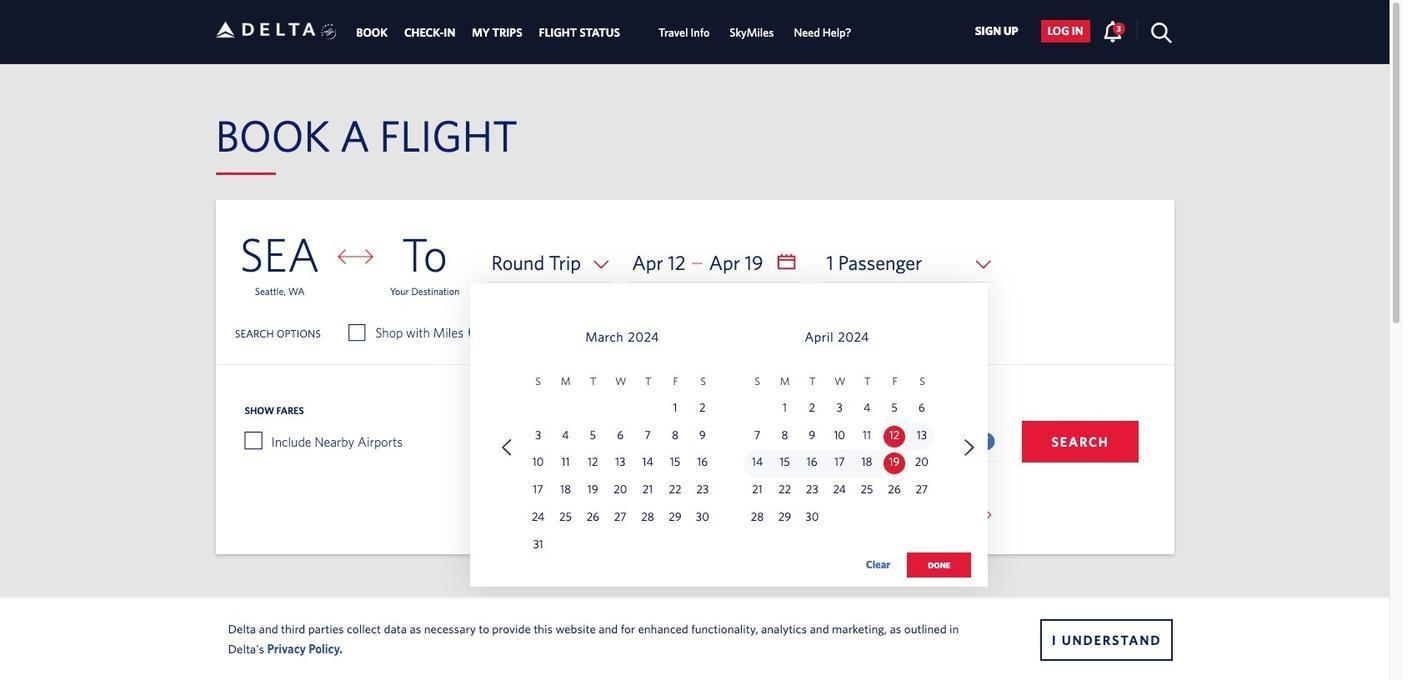 Task type: vqa. For each thing, say whether or not it's contained in the screenshot.
FOR
no



Task type: locate. For each thing, give the bounding box(es) containing it.
skyteam image
[[321, 6, 337, 58]]

None checkbox
[[349, 324, 364, 341], [245, 432, 261, 449], [349, 324, 364, 341], [245, 432, 261, 449]]

dropdown caret image
[[980, 510, 997, 521]]

None field
[[487, 243, 613, 283], [822, 243, 995, 283], [487, 243, 613, 283], [822, 243, 995, 283]]

tab panel
[[216, 200, 1174, 595]]

None text field
[[628, 243, 801, 283]]

tab list
[[348, 0, 862, 63]]



Task type: describe. For each thing, give the bounding box(es) containing it.
Meeting Code (Optional) text field
[[780, 423, 998, 462]]

delta air lines image
[[216, 4, 316, 56]]

advance search hero image image
[[0, 601, 1390, 680]]

calendar expanded, use arrow keys to select date application
[[470, 283, 988, 595]]



